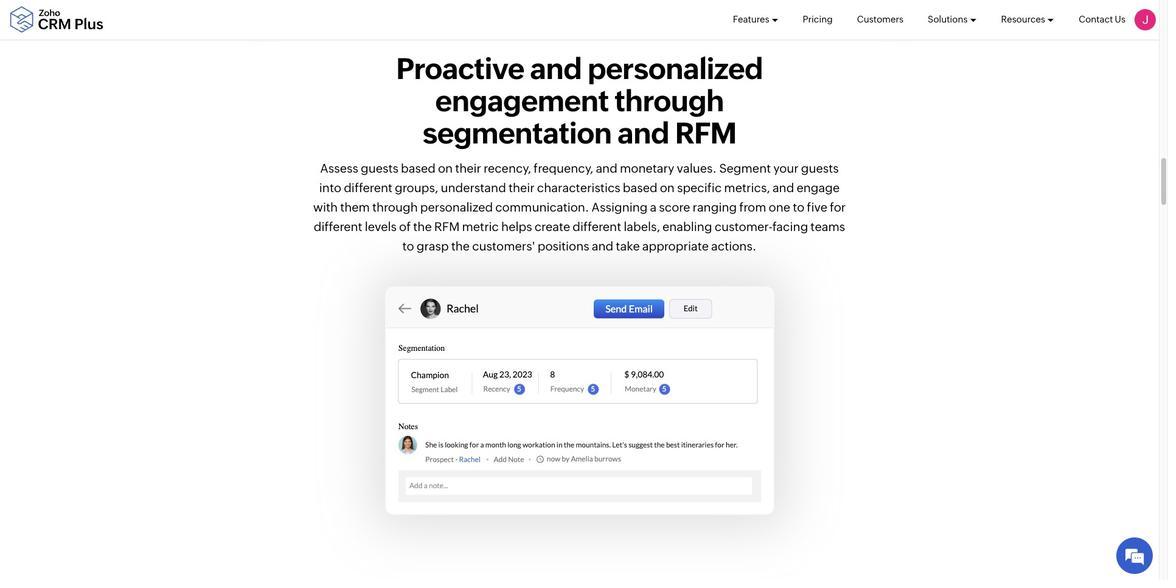 Task type: vqa. For each thing, say whether or not it's contained in the screenshot.
pricing link
yes



Task type: locate. For each thing, give the bounding box(es) containing it.
features
[[733, 14, 770, 24]]

customer-
[[715, 220, 773, 234]]

0 vertical spatial their
[[455, 161, 482, 175]]

assess
[[320, 161, 359, 175]]

for
[[830, 200, 846, 214]]

1 vertical spatial based
[[623, 181, 658, 195]]

grasp
[[417, 239, 449, 253]]

the right "grasp"
[[452, 239, 470, 253]]

rfm up values.
[[675, 116, 737, 150]]

customers link
[[858, 0, 904, 39]]

contact us link
[[1079, 0, 1126, 39]]

and
[[530, 52, 582, 86], [618, 116, 670, 150], [596, 161, 618, 175], [773, 181, 795, 195], [592, 239, 614, 253]]

guests up engage
[[802, 161, 839, 175]]

0 vertical spatial rfm
[[675, 116, 737, 150]]

0 horizontal spatial based
[[401, 161, 436, 175]]

from
[[740, 200, 767, 214]]

assess guests based on their recency, frequency, and monetary values. segment your guests into different groups, understand their characteristics based on specific metrics, and engage with them through personalized communication. assigning a score ranging from one to five for different levels of the rfm metric helps create different labels, enabling customer-facing teams to grasp the customers' positions and take appropriate actions.
[[313, 161, 846, 253]]

on up score
[[660, 181, 675, 195]]

0 horizontal spatial rfm
[[435, 220, 460, 234]]

through inside 'proactive and personalized engagement through segmentation and rfm'
[[615, 84, 724, 118]]

metric
[[462, 220, 499, 234]]

their up understand
[[455, 161, 482, 175]]

solutions
[[928, 14, 968, 24]]

features link
[[733, 0, 779, 39]]

them
[[340, 200, 370, 214]]

a
[[651, 200, 657, 214]]

through inside assess guests based on their recency, frequency, and monetary values. segment your guests into different groups, understand their characteristics based on specific metrics, and engage with them through personalized communication. assigning a score ranging from one to five for different levels of the rfm metric helps create different labels, enabling customer-facing teams to grasp the customers' positions and take appropriate actions.
[[373, 200, 418, 214]]

to
[[793, 200, 805, 214], [403, 239, 414, 253]]

teams
[[811, 220, 846, 234]]

0 horizontal spatial guests
[[361, 161, 399, 175]]

on
[[438, 161, 453, 175], [660, 181, 675, 195]]

on up understand
[[438, 161, 453, 175]]

recency,
[[484, 161, 532, 175]]

1 horizontal spatial guests
[[802, 161, 839, 175]]

the right of
[[414, 220, 432, 234]]

us
[[1116, 14, 1126, 24]]

0 vertical spatial personalized
[[588, 52, 763, 86]]

groups,
[[395, 181, 439, 195]]

score
[[660, 200, 691, 214]]

0 horizontal spatial their
[[455, 161, 482, 175]]

based up the groups,
[[401, 161, 436, 175]]

1 horizontal spatial through
[[615, 84, 724, 118]]

personalized
[[588, 52, 763, 86], [421, 200, 493, 214]]

one
[[769, 200, 791, 214]]

levels
[[365, 220, 397, 234]]

customers
[[858, 14, 904, 24]]

to left five at the right of page
[[793, 200, 805, 214]]

segment
[[720, 161, 772, 175]]

0 horizontal spatial the
[[414, 220, 432, 234]]

guests right assess
[[361, 161, 399, 175]]

1 horizontal spatial their
[[509, 181, 535, 195]]

0 vertical spatial based
[[401, 161, 436, 175]]

1 horizontal spatial the
[[452, 239, 470, 253]]

helps
[[502, 220, 532, 234]]

0 vertical spatial through
[[615, 84, 724, 118]]

1 vertical spatial personalized
[[421, 200, 493, 214]]

0 vertical spatial to
[[793, 200, 805, 214]]

based down monetary
[[623, 181, 658, 195]]

to down of
[[403, 239, 414, 253]]

assigning
[[592, 200, 648, 214]]

your
[[774, 161, 799, 175]]

0 horizontal spatial to
[[403, 239, 414, 253]]

0 horizontal spatial on
[[438, 161, 453, 175]]

1 horizontal spatial to
[[793, 200, 805, 214]]

frequency,
[[534, 161, 594, 175]]

communication.
[[496, 200, 589, 214]]

their down recency,
[[509, 181, 535, 195]]

1 vertical spatial through
[[373, 200, 418, 214]]

rfm up "grasp"
[[435, 220, 460, 234]]

customers'
[[473, 239, 536, 253]]

their
[[455, 161, 482, 175], [509, 181, 535, 195]]

based
[[401, 161, 436, 175], [623, 181, 658, 195]]

0 vertical spatial the
[[414, 220, 432, 234]]

1 vertical spatial on
[[660, 181, 675, 195]]

metrics,
[[725, 181, 771, 195]]

guests
[[361, 161, 399, 175], [802, 161, 839, 175]]

proactive
[[396, 52, 525, 86]]

contact
[[1079, 14, 1114, 24]]

0 horizontal spatial through
[[373, 200, 418, 214]]

1 horizontal spatial rfm
[[675, 116, 737, 150]]

1 horizontal spatial personalized
[[588, 52, 763, 86]]

rfm
[[675, 116, 737, 150], [435, 220, 460, 234]]

positions
[[538, 239, 590, 253]]

rfm inside assess guests based on their recency, frequency, and monetary values. segment your guests into different groups, understand their characteristics based on specific metrics, and engage with them through personalized communication. assigning a score ranging from one to five for different levels of the rfm metric helps create different labels, enabling customer-facing teams to grasp the customers' positions and take appropriate actions.
[[435, 220, 460, 234]]

the
[[414, 220, 432, 234], [452, 239, 470, 253]]

through
[[615, 84, 724, 118], [373, 200, 418, 214]]

different
[[344, 181, 393, 195], [314, 220, 363, 234], [573, 220, 622, 234]]

0 horizontal spatial personalized
[[421, 200, 493, 214]]

1 vertical spatial rfm
[[435, 220, 460, 234]]



Task type: describe. For each thing, give the bounding box(es) containing it.
engage
[[797, 181, 840, 195]]

characteristics
[[537, 181, 621, 195]]

2 guests from the left
[[802, 161, 839, 175]]

actions.
[[712, 239, 757, 253]]

ranging
[[693, 200, 737, 214]]

rfm inside 'proactive and personalized engagement through segmentation and rfm'
[[675, 116, 737, 150]]

values.
[[677, 161, 717, 175]]

five
[[807, 200, 828, 214]]

1 vertical spatial the
[[452, 239, 470, 253]]

labels,
[[624, 220, 661, 234]]

resources
[[1002, 14, 1046, 24]]

1 horizontal spatial on
[[660, 181, 675, 195]]

monetary
[[620, 161, 675, 175]]

different down assigning
[[573, 220, 622, 234]]

into
[[320, 181, 342, 195]]

proactive and personalized engagement through segmentation and rfm
[[396, 52, 763, 150]]

1 vertical spatial to
[[403, 239, 414, 253]]

understand
[[441, 181, 506, 195]]

resources link
[[1002, 0, 1055, 39]]

personalized inside assess guests based on their recency, frequency, and monetary values. segment your guests into different groups, understand their characteristics based on specific metrics, and engage with them through personalized communication. assigning a score ranging from one to five for different levels of the rfm metric helps create different labels, enabling customer-facing teams to grasp the customers' positions and take appropriate actions.
[[421, 200, 493, 214]]

specific
[[678, 181, 722, 195]]

pricing link
[[803, 0, 833, 39]]

360 degree customer view image
[[385, 287, 775, 516]]

appropriate
[[643, 239, 709, 253]]

facing
[[773, 220, 809, 234]]

1 horizontal spatial based
[[623, 181, 658, 195]]

1 vertical spatial their
[[509, 181, 535, 195]]

with
[[313, 200, 338, 214]]

create
[[535, 220, 571, 234]]

of
[[399, 220, 411, 234]]

solutions link
[[928, 0, 977, 39]]

engagement
[[435, 84, 609, 118]]

0 vertical spatial on
[[438, 161, 453, 175]]

enabling
[[663, 220, 713, 234]]

different up them
[[344, 181, 393, 195]]

contact us
[[1079, 14, 1126, 24]]

james peterson image
[[1135, 9, 1157, 30]]

personalized inside 'proactive and personalized engagement through segmentation and rfm'
[[588, 52, 763, 86]]

segmentation
[[423, 116, 612, 150]]

take
[[616, 239, 640, 253]]

pricing
[[803, 14, 833, 24]]

different down 'with'
[[314, 220, 363, 234]]

zoho crmplus logo image
[[9, 6, 103, 33]]

1 guests from the left
[[361, 161, 399, 175]]



